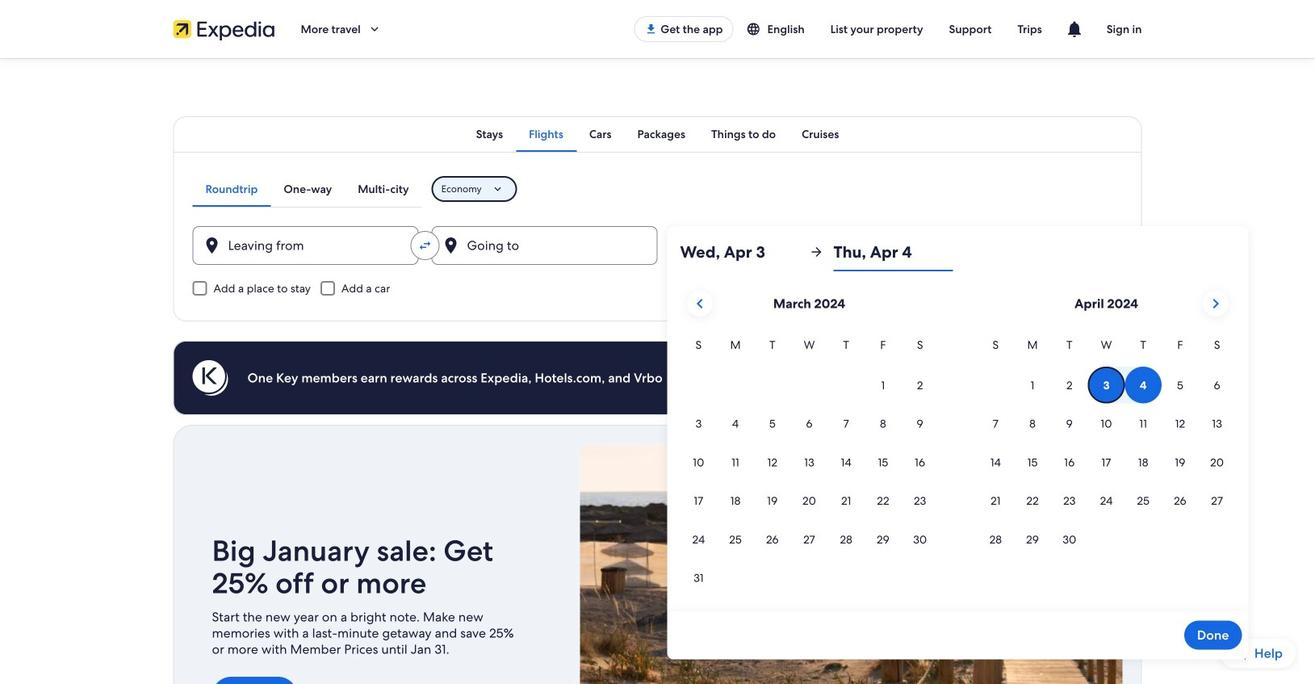Task type: vqa. For each thing, say whether or not it's contained in the screenshot.
application
yes



Task type: describe. For each thing, give the bounding box(es) containing it.
more travel image
[[367, 22, 382, 36]]

download the app button image
[[645, 23, 658, 36]]

1 vertical spatial tab list
[[193, 171, 422, 207]]

expedia logo image
[[173, 18, 275, 40]]

next month image
[[1207, 294, 1226, 313]]

directional image
[[810, 245, 824, 259]]

previous month image
[[691, 294, 710, 313]]



Task type: locate. For each thing, give the bounding box(es) containing it.
april 2024 element
[[978, 336, 1236, 560]]

march 2024 element
[[681, 336, 939, 598]]

0 vertical spatial tab list
[[173, 116, 1143, 152]]

small image
[[747, 22, 768, 36]]

swap origin and destination values image
[[418, 238, 433, 253]]

communication center icon image
[[1065, 19, 1085, 39]]

main content
[[0, 58, 1316, 684]]

application
[[681, 284, 1236, 598]]

tab list
[[173, 116, 1143, 152], [193, 171, 422, 207]]



